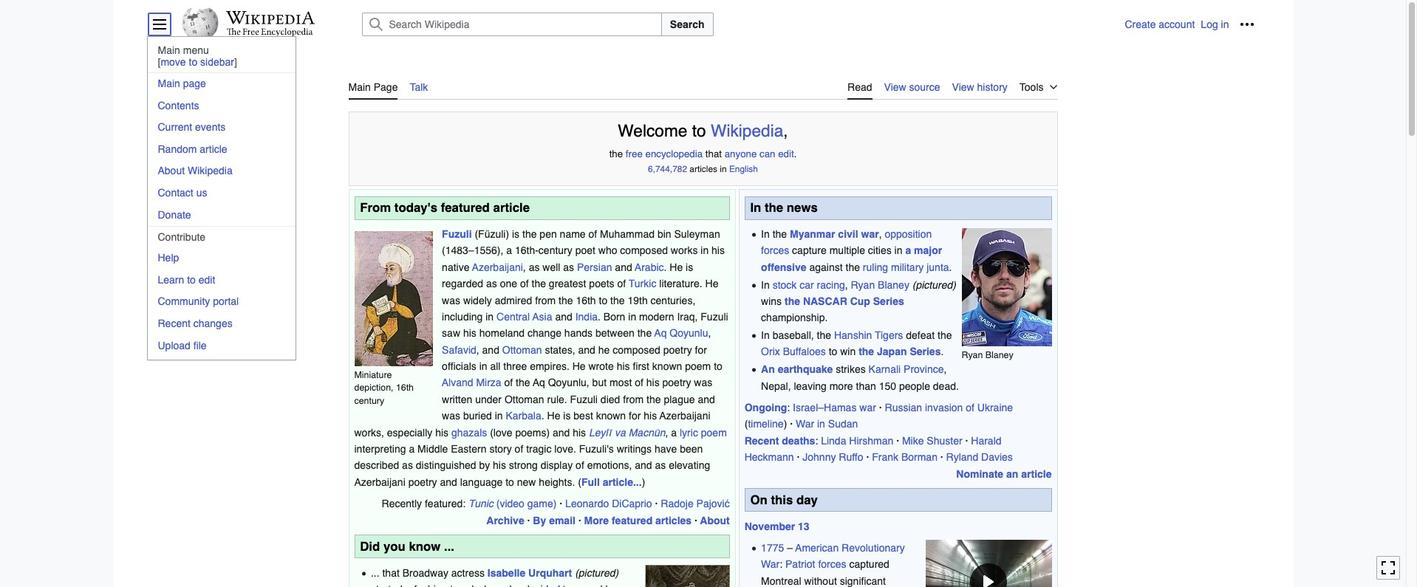 Task type: locate. For each thing, give the bounding box(es) containing it.
0 vertical spatial about
[[158, 165, 185, 177]]

recent for recent changes
[[158, 318, 191, 330]]

his inside ) is the pen name of muhammad bin suleyman (1483–1556), a 16th-century poet who composed works in his native
[[712, 245, 725, 257]]

written
[[442, 394, 472, 406]]

1 horizontal spatial ryan
[[962, 349, 983, 361]]

0 horizontal spatial series
[[873, 296, 904, 307]]

is for the
[[686, 261, 693, 273]]

he for . he is regarded as one of the greatest poets of
[[670, 261, 683, 273]]

0 horizontal spatial :
[[780, 559, 783, 571]]

for
[[695, 344, 707, 356], [629, 410, 641, 422]]

0 vertical spatial wikipedia
[[711, 122, 784, 140]]

to left new
[[506, 477, 514, 488]]

2 vertical spatial is
[[563, 410, 571, 422]]

ryan up cup
[[851, 279, 875, 291]]

for down qoyunlu in the bottom of the page
[[695, 344, 707, 356]]

0 vertical spatial azerbaijani
[[472, 261, 523, 273]]

view
[[884, 81, 906, 93], [952, 81, 974, 93]]

articles down encyclopedia link
[[690, 164, 718, 174]]

his down best
[[573, 427, 586, 439]]

the left free
[[609, 149, 623, 160]]

the inside . he is regarded as one of the greatest poets of
[[532, 278, 546, 290]]

1 vertical spatial century
[[354, 395, 384, 406]]

( right heights.
[[578, 477, 582, 488]]

articles down radoje
[[656, 515, 692, 527]]

a down opposition
[[906, 245, 911, 257]]

was up plague
[[694, 377, 713, 389]]

a down the especially
[[409, 443, 415, 455]]

is inside ) is the pen name of muhammad bin suleyman (1483–1556), a 16th-century poet who composed works in his native
[[512, 228, 520, 240]]

0 vertical spatial article
[[200, 143, 227, 155]]

1 vertical spatial was
[[694, 377, 713, 389]]

ryan blaney link
[[851, 279, 910, 291]]

1 horizontal spatial (
[[578, 477, 582, 488]]

blaney inside in stock car racing , ryan blaney (pictured) wins the nascar cup series championship. in baseball, the hanshin tigers defeat the orix buffaloes to win the japan series .
[[878, 279, 910, 291]]

log in link
[[1201, 18, 1229, 30]]

2 horizontal spatial azerbaijani
[[660, 410, 711, 422]]

to inside ghazals (love poems) and his leylī va macnūn , a lyric poem interpreting a middle eastern story of tragic love. fuzuli's writings have been described as distinguished by his strong display of emotions, and as elevating azerbaijani poetry and language to new heights. (
[[506, 477, 514, 488]]

miniature depiction, 16th century image
[[354, 231, 433, 367]]

blaney down ruling military junta link
[[878, 279, 910, 291]]

the inside . born in modern iraq, fuzuli saw his homeland change hands between the
[[638, 328, 652, 339]]

is up "16th-"
[[512, 228, 520, 240]]

for up leylī va macnūn link
[[629, 410, 641, 422]]

fuzuli
[[442, 228, 472, 240], [701, 311, 728, 323], [570, 394, 598, 406]]

was down written
[[442, 410, 460, 422]]

car
[[800, 279, 814, 291]]

for for known
[[629, 410, 641, 422]]

–
[[787, 542, 793, 554]]

featured down 'dicaprio'
[[612, 515, 653, 527]]

for inside states, and he composed poetry for officials in all three empires. he wrote his first known poem to alvand mirza
[[695, 344, 707, 356]]

stock
[[773, 279, 797, 291]]

fuzuli right iraq,
[[701, 311, 728, 323]]

war in sudan
[[796, 419, 858, 430]]

1 horizontal spatial is
[[563, 410, 571, 422]]

poem
[[685, 361, 711, 373], [701, 427, 727, 439]]

0 horizontal spatial wikipedia
[[188, 165, 233, 177]]

to right learn
[[187, 274, 196, 286]]

1775 –
[[761, 542, 795, 554]]

buried
[[463, 410, 492, 422]]

can
[[760, 149, 776, 160]]

main left menu
[[158, 44, 180, 56]]

read link
[[848, 72, 872, 100]]

0 vertical spatial century
[[539, 245, 573, 257]]

orix
[[761, 346, 780, 358]]

series down defeat
[[910, 346, 941, 358]]

: up "johnny"
[[815, 435, 818, 447]]

main inside main menu move to sidebar
[[158, 44, 180, 56]]

0 horizontal spatial fuzuli
[[442, 228, 472, 240]]

of up poet
[[589, 228, 597, 240]]

that
[[706, 149, 722, 160], [382, 567, 400, 579]]

patriot forces link
[[786, 559, 847, 571]]

events
[[195, 121, 226, 133]]

community
[[158, 296, 210, 308]]

view left source
[[884, 81, 906, 93]]

16th right the depiction,
[[396, 382, 414, 393]]

india
[[575, 311, 598, 323]]

emotions,
[[587, 460, 632, 472]]

Search search field
[[344, 13, 1125, 36]]

century up well
[[539, 245, 573, 257]]

forces inside opposition forces
[[761, 245, 789, 257]]

and right asia
[[555, 311, 573, 323]]

recent inside main content
[[745, 435, 779, 447]]

(pictured) down junta on the right top of the page
[[912, 279, 956, 291]]

2 vertical spatial fuzuli
[[570, 394, 598, 406]]

and inside of the aq qoyunlu, but most of his poetry was written under ottoman rule. fuzuli died from the plague and was buried in
[[698, 394, 715, 406]]

1 vertical spatial recent
[[745, 435, 779, 447]]

2 horizontal spatial article
[[1021, 468, 1052, 480]]

view source link
[[884, 72, 940, 98]]

, nepal, leaving more than 150 people dead.
[[761, 364, 959, 392]]

Search Wikipedia search field
[[362, 13, 662, 36]]

and left he
[[578, 344, 596, 356]]

russian
[[885, 402, 922, 414]]

aq qoyunlu , safavid , and ottoman
[[442, 328, 711, 356]]

1 horizontal spatial known
[[652, 361, 682, 373]]

in left english
[[720, 164, 727, 174]]

edit up "community portal" at the bottom left of page
[[199, 274, 215, 286]]

to inside in stock car racing , ryan blaney (pictured) wins the nascar cup series championship. in baseball, the hanshin tigers defeat the orix buffaloes to win the japan series .
[[829, 346, 838, 358]]

all
[[490, 361, 501, 373]]

archive
[[486, 515, 524, 527]]

of left ukraine
[[966, 402, 975, 414]]

most
[[610, 377, 632, 389]]

current events link
[[147, 117, 295, 138]]

) up 'dicaprio'
[[642, 477, 645, 488]]

0 vertical spatial from
[[535, 295, 556, 306]]

1 horizontal spatial (pictured)
[[912, 279, 956, 291]]

today's
[[395, 200, 437, 215]]

timeline
[[748, 419, 784, 430]]

article inside 'random article' link
[[200, 143, 227, 155]]

0 vertical spatial that
[[706, 149, 722, 160]]

donate
[[158, 209, 191, 221]]

1 horizontal spatial war
[[796, 419, 814, 430]]

0 vertical spatial (
[[475, 228, 478, 240]]

0 horizontal spatial featured
[[441, 200, 490, 215]]

1 vertical spatial featured
[[612, 515, 653, 527]]

azerbaijani inside ghazals (love poems) and his leylī va macnūn , a lyric poem interpreting a middle eastern story of tragic love. fuzuli's writings have been described as distinguished by his strong display of emotions, and as elevating azerbaijani poetry and language to new heights. (
[[354, 477, 406, 488]]

that inside the free encyclopedia that anyone can edit . 6,744,782 articles in english
[[706, 149, 722, 160]]

1 view from the left
[[884, 81, 906, 93]]

war inside american revolutionary war
[[761, 559, 780, 571]]

is inside . he is regarded as one of the greatest poets of
[[686, 261, 693, 273]]

: down nepal,
[[787, 402, 790, 414]]

1 horizontal spatial view
[[952, 81, 974, 93]]

russian invasion of ukraine timeline
[[748, 402, 1013, 430]]

2 vertical spatial poetry
[[408, 477, 437, 488]]

he inside literature. he was widely admired from the 16th to the 19th centuries, including in
[[705, 278, 719, 290]]

poetry up plague
[[663, 377, 691, 389]]

leylī va macnūn link
[[589, 427, 665, 439]]

0 vertical spatial composed
[[620, 245, 668, 257]]

he
[[670, 261, 683, 273], [705, 278, 719, 290], [573, 361, 586, 373], [547, 410, 560, 422]]

as right described
[[402, 460, 413, 472]]

than
[[856, 380, 876, 392]]

help link
[[147, 248, 295, 268]]

earthquake
[[778, 364, 833, 376]]

captured
[[849, 559, 890, 571]]

was up "including"
[[442, 295, 460, 306]]

1 horizontal spatial that
[[706, 149, 722, 160]]

his down first
[[646, 377, 660, 389]]

ryland davies
[[946, 452, 1013, 464]]

of down first
[[635, 377, 644, 389]]

of inside russian invasion of ukraine timeline
[[966, 402, 975, 414]]

in for in the news
[[750, 200, 761, 215]]

0 vertical spatial ryan
[[851, 279, 875, 291]]

( up (1483–1556),
[[475, 228, 478, 240]]

is for azerbaijani
[[563, 410, 571, 422]]

he inside . he is best known for his azerbaijani works, especially his
[[547, 410, 560, 422]]

in up ruling military junta link
[[895, 245, 903, 257]]

1 vertical spatial fuzuli
[[701, 311, 728, 323]]

is left best
[[563, 410, 571, 422]]

1 horizontal spatial edit
[[778, 149, 794, 160]]

change
[[528, 328, 562, 339]]

blaney up ukraine
[[986, 349, 1014, 361]]

his up most
[[617, 361, 630, 373]]

1 vertical spatial edit
[[199, 274, 215, 286]]

states,
[[545, 344, 575, 356]]

main page link
[[348, 72, 398, 100]]

talk
[[410, 81, 428, 93]]

1 horizontal spatial aq
[[655, 328, 667, 339]]

. inside . he is best known for his azerbaijani works, especially his
[[541, 410, 544, 422]]

0 horizontal spatial forces
[[761, 245, 789, 257]]

2 vertical spatial :
[[780, 559, 783, 571]]

karbala
[[506, 410, 541, 422]]

the down 'greatest'
[[559, 295, 573, 306]]

0 vertical spatial ottoman
[[502, 344, 542, 356]]

1 horizontal spatial century
[[539, 245, 573, 257]]

myanmar
[[790, 228, 835, 240]]

stock car racing link
[[773, 279, 845, 291]]

(pictured) inside in stock car racing , ryan blaney (pictured) wins the nascar cup series championship. in baseball, the hanshin tigers defeat the orix buffaloes to win the japan series .
[[912, 279, 956, 291]]

lyric
[[680, 427, 698, 439]]

1 vertical spatial about
[[700, 515, 730, 527]]

american
[[795, 542, 839, 554]]

1 horizontal spatial for
[[695, 344, 707, 356]]

1 horizontal spatial :
[[787, 402, 790, 414]]

war down 1775 link
[[761, 559, 780, 571]]

he up qoyunlu,
[[573, 361, 586, 373]]

aq down empires. at the left of the page
[[533, 377, 545, 389]]

2 horizontal spatial is
[[686, 261, 693, 273]]

16th inside miniature depiction, 16th century
[[396, 382, 414, 393]]

as left well
[[529, 261, 540, 273]]

was inside literature. he was widely admired from the 16th to the 19th centuries, including in
[[442, 295, 460, 306]]

...
[[371, 567, 380, 579]]

the inside ) is the pen name of muhammad bin suleyman (1483–1556), a 16th-century poet who composed works in his native
[[522, 228, 537, 240]]

0 horizontal spatial (
[[475, 228, 478, 240]]

november
[[745, 521, 795, 533]]

patriot
[[786, 559, 815, 571]]

edit right 'can'
[[778, 149, 794, 160]]

0 vertical spatial was
[[442, 295, 460, 306]]

in up (love
[[495, 410, 503, 422]]

poetry inside of the aq qoyunlu, but most of his poetry was written under ottoman rule. fuzuli died from the plague and was buried in
[[663, 377, 691, 389]]

harald heckmann
[[745, 435, 1002, 464]]

the down three
[[516, 377, 530, 389]]

) is the pen name of muhammad bin suleyman (1483–1556), a 16th-century poet who composed works in his native
[[442, 228, 725, 273]]

main content
[[343, 67, 1064, 587]]

a inside ) is the pen name of muhammad bin suleyman (1483–1556), a 16th-century poet who composed works in his native
[[506, 245, 512, 257]]

his inside states, and he composed poetry for officials in all three empires. he wrote his first known poem to alvand mirza
[[617, 361, 630, 373]]

0 vertical spatial is
[[512, 228, 520, 240]]

described
[[354, 460, 399, 472]]

article right an
[[1021, 468, 1052, 480]]

0 vertical spatial edit
[[778, 149, 794, 160]]

poetry up the recently featured:
[[408, 477, 437, 488]]

that down the welcome to wikipedia ,
[[706, 149, 722, 160]]

2 horizontal spatial :
[[815, 435, 818, 447]]

known inside states, and he composed poetry for officials in all three empires. he wrote his first known poem to alvand mirza
[[652, 361, 682, 373]]

he inside . he is regarded as one of the greatest poets of
[[670, 261, 683, 273]]

saw
[[442, 328, 460, 339]]

for inside . he is best known for his azerbaijani works, especially his
[[629, 410, 641, 422]]

opposition forces
[[761, 228, 932, 257]]

is inside . he is best known for his azerbaijani works, especially his
[[563, 410, 571, 422]]

ruling
[[863, 261, 888, 273]]

0 vertical spatial poem
[[685, 361, 711, 373]]

2 vertical spatial azerbaijani
[[354, 477, 406, 488]]

the down modern
[[638, 328, 652, 339]]

0 horizontal spatial recent
[[158, 318, 191, 330]]

a left "16th-"
[[506, 245, 512, 257]]

poetry inside states, and he composed poetry for officials in all three empires. he wrote his first known poem to alvand mirza
[[663, 344, 692, 356]]

0 horizontal spatial is
[[512, 228, 520, 240]]

his down "including"
[[463, 328, 476, 339]]

from up central asia and india
[[535, 295, 556, 306]]

fuzuli inside . born in modern iraq, fuzuli saw his homeland change hands between the
[[701, 311, 728, 323]]

ottoman up karbala
[[505, 394, 544, 406]]

0 vertical spatial )
[[506, 228, 509, 240]]

war
[[796, 419, 814, 430], [761, 559, 780, 571]]

0 vertical spatial poetry
[[663, 344, 692, 356]]

1 horizontal spatial from
[[623, 394, 644, 406]]

wikipedia link
[[711, 122, 784, 140]]

0 horizontal spatial century
[[354, 395, 384, 406]]

(pictured)
[[912, 279, 956, 291], [575, 567, 619, 579]]

1 horizontal spatial featured
[[612, 515, 653, 527]]

states, and he composed poetry for officials in all three empires. he wrote his first known poem to alvand mirza
[[442, 344, 723, 389]]

name
[[560, 228, 586, 240]]

in inside ) is the pen name of muhammad bin suleyman (1483–1556), a 16th-century poet who composed works in his native
[[701, 245, 709, 257]]

main left page
[[348, 81, 371, 93]]

. left born
[[598, 311, 601, 323]]

that right ... at bottom
[[382, 567, 400, 579]]

0 horizontal spatial from
[[535, 295, 556, 306]]

. inside . born in modern iraq, fuzuli saw his homeland change hands between the
[[598, 311, 601, 323]]

poetry down aq qoyunlu link
[[663, 344, 692, 356]]

composed up first
[[613, 344, 661, 356]]

source
[[909, 81, 940, 93]]

composed up arabic link
[[620, 245, 668, 257]]

qoyunlu,
[[548, 377, 590, 389]]

1 vertical spatial known
[[596, 410, 626, 422]]

article
[[200, 143, 227, 155], [493, 200, 530, 215], [1021, 468, 1052, 480]]

personal tools navigation
[[1125, 13, 1259, 36]]

to down 'poets'
[[599, 295, 608, 306]]

in down english link
[[750, 200, 761, 215]]

0 vertical spatial war
[[796, 419, 814, 430]]

his down suleyman
[[712, 245, 725, 257]]

the inside the free encyclopedia that anyone can edit . 6,744,782 articles in english
[[609, 149, 623, 160]]

0 vertical spatial (pictured)
[[912, 279, 956, 291]]

century down the depiction,
[[354, 395, 384, 406]]

ottoman up three
[[502, 344, 542, 356]]

0 vertical spatial for
[[695, 344, 707, 356]]

in down 19th
[[628, 311, 636, 323]]

war up cities
[[861, 228, 879, 240]]

1 vertical spatial series
[[910, 346, 941, 358]]

in up wins
[[761, 279, 770, 291]]

1 vertical spatial (pictured)
[[575, 567, 619, 579]]

1 vertical spatial poetry
[[663, 377, 691, 389]]

: up montreal at the bottom right
[[780, 559, 783, 571]]

to left win
[[829, 346, 838, 358]]

ryan blaney in may 2023 image
[[962, 228, 1052, 346]]

0 vertical spatial forces
[[761, 245, 789, 257]]

his up macnūn
[[644, 410, 657, 422]]

0 vertical spatial 16th
[[576, 295, 596, 306]]

1 vertical spatial ottoman
[[505, 394, 544, 406]]

menu
[[183, 44, 209, 56]]

1 vertical spatial poem
[[701, 427, 727, 439]]

from inside literature. he was widely admired from the 16th to the 19th centuries, including in
[[535, 295, 556, 306]]

as down have at the bottom left of page
[[655, 460, 666, 472]]

1 horizontal spatial about
[[700, 515, 730, 527]]

move to sidebar button
[[158, 56, 237, 68]]

alvand
[[442, 377, 473, 389]]

1 vertical spatial from
[[623, 394, 644, 406]]

the free encyclopedia image
[[227, 28, 313, 38]]

azerbaijani up lyric
[[660, 410, 711, 422]]

play video image
[[970, 564, 1007, 587]]

of the aq qoyunlu, but most of his poetry was written under ottoman rule. fuzuli died from the plague and was buried in
[[442, 377, 715, 422]]

from down most
[[623, 394, 644, 406]]

0 horizontal spatial 16th
[[396, 382, 414, 393]]

1 vertical spatial is
[[686, 261, 693, 273]]

recent for recent deaths :
[[745, 435, 779, 447]]

first
[[633, 361, 650, 373]]

to up the free encyclopedia that anyone can edit . 6,744,782 articles in english
[[692, 122, 706, 140]]

0 vertical spatial recent
[[158, 318, 191, 330]]

articles inside the free encyclopedia that anyone can edit . 6,744,782 articles in english
[[690, 164, 718, 174]]

fuzuli up (1483–1556),
[[442, 228, 472, 240]]

azerbaijani down described
[[354, 477, 406, 488]]

2 view from the left
[[952, 81, 974, 93]]

recent changes
[[158, 318, 233, 330]]

0 horizontal spatial known
[[596, 410, 626, 422]]

is down the works
[[686, 261, 693, 273]]

poetry
[[663, 344, 692, 356], [663, 377, 691, 389], [408, 477, 437, 488]]

in inside personal tools navigation
[[1221, 18, 1229, 30]]

as left one
[[486, 278, 497, 290]]

from today's featured article
[[360, 200, 530, 215]]

1 vertical spatial war
[[761, 559, 780, 571]]

1 vertical spatial blaney
[[986, 349, 1014, 361]]

1 horizontal spatial fuzuli
[[570, 394, 598, 406]]

best
[[574, 410, 593, 422]]

16th inside literature. he was widely admired from the 16th to the 19th centuries, including in
[[576, 295, 596, 306]]

view left history
[[952, 81, 974, 93]]

known right first
[[652, 361, 682, 373]]

in stock car racing , ryan blaney (pictured) wins the nascar cup series championship. in baseball, the hanshin tigers defeat the orix buffaloes to win the japan series .
[[761, 279, 956, 358]]

. inside . he is regarded as one of the greatest poets of
[[664, 261, 667, 273]]

0 horizontal spatial )
[[506, 228, 509, 240]]

ryan inside in stock car racing , ryan blaney (pictured) wins the nascar cup series championship. in baseball, the hanshin tigers defeat the orix buffaloes to win the japan series .
[[851, 279, 875, 291]]

upload file
[[158, 340, 207, 351]]

1 vertical spatial azerbaijani
[[660, 410, 711, 422]]

by email
[[533, 515, 576, 527]]

he right the literature.
[[705, 278, 719, 290]]

1 vertical spatial (
[[578, 477, 582, 488]]

1 horizontal spatial blaney
[[986, 349, 1014, 361]]

mike
[[902, 435, 924, 447]]

0 vertical spatial blaney
[[878, 279, 910, 291]]

the up born
[[610, 295, 625, 306]]

ongoing :
[[745, 402, 793, 414]]

ottoman inside of the aq qoyunlu, but most of his poetry was written under ottoman rule. fuzuli died from the plague and was buried in
[[505, 394, 544, 406]]

was
[[442, 295, 460, 306], [694, 377, 713, 389], [442, 410, 460, 422]]

between
[[596, 328, 635, 339]]

literature. he was widely admired from the 16th to the 19th centuries, including in
[[442, 278, 719, 323]]

0 horizontal spatial for
[[629, 410, 641, 422]]

poem right lyric
[[701, 427, 727, 439]]

he down rule.
[[547, 410, 560, 422]]

about for about link
[[700, 515, 730, 527]]

0 vertical spatial known
[[652, 361, 682, 373]]

american revolutionary war
[[761, 542, 905, 571]]

1 vertical spatial aq
[[533, 377, 545, 389]]

1 horizontal spatial )
[[642, 477, 645, 488]]

1 vertical spatial article
[[493, 200, 530, 215]]

he
[[598, 344, 610, 356]]



Task type: describe. For each thing, give the bounding box(es) containing it.
broadway
[[403, 567, 449, 579]]

did
[[360, 539, 380, 554]]

frank borman link
[[872, 452, 938, 464]]

more featured articles link
[[584, 515, 692, 527]]

montreal
[[761, 575, 801, 587]]

his inside . born in modern iraq, fuzuli saw his homeland change hands between the
[[463, 328, 476, 339]]

in inside the free encyclopedia that anyone can edit . 6,744,782 articles in english
[[720, 164, 727, 174]]

poem inside states, and he composed poetry for officials in all three empires. he wrote his first known poem to alvand mirza
[[685, 361, 711, 373]]

iraq,
[[677, 311, 698, 323]]

major
[[914, 245, 942, 257]]

1 horizontal spatial article
[[493, 200, 530, 215]]

of inside ) is the pen name of muhammad bin suleyman (1483–1556), a 16th-century poet who composed works in his native
[[589, 228, 597, 240]]

isabelle urquhart, c. 1892 image
[[645, 565, 730, 587]]

a left lyric
[[671, 427, 677, 439]]

empires.
[[530, 361, 570, 373]]

by
[[479, 460, 490, 472]]

the down hanshin tigers link
[[859, 346, 874, 358]]

borman
[[901, 452, 938, 464]]

myanmar civil war link
[[790, 228, 879, 240]]

1 vertical spatial articles
[[656, 515, 692, 527]]

his right by
[[493, 460, 506, 472]]

and inside aq qoyunlu , safavid , and ottoman
[[482, 344, 500, 356]]

in inside states, and he composed poetry for officials in all three empires. he wrote his first known poem to alvand mirza
[[479, 361, 487, 373]]

ottoman link
[[502, 344, 542, 356]]

recent deaths :
[[745, 435, 821, 447]]

1 vertical spatial wikipedia
[[188, 165, 233, 177]]

literature.
[[659, 278, 703, 290]]

, inside in stock car racing , ryan blaney (pictured) wins the nascar cup series championship. in baseball, the hanshin tigers defeat the orix buffaloes to win the japan series .
[[845, 279, 848, 291]]

by email link
[[533, 515, 576, 527]]

of right 'poets'
[[617, 278, 626, 290]]

game)
[[527, 498, 557, 510]]

1 horizontal spatial azerbaijani
[[472, 261, 523, 273]]

actress
[[451, 567, 485, 579]]

fullscreen image
[[1381, 561, 1396, 576]]

november 13
[[745, 521, 810, 533]]

and inside states, and he composed poetry for officials in all three empires. he wrote his first known poem to alvand mirza
[[578, 344, 596, 356]]

in down israel–hamas
[[817, 419, 825, 430]]

karbala link
[[506, 410, 541, 422]]

in for in the myanmar civil war ,
[[761, 228, 770, 240]]

modern
[[639, 311, 674, 323]]

works
[[671, 245, 698, 257]]

the left plague
[[647, 394, 661, 406]]

know ...
[[409, 539, 454, 554]]

on
[[750, 493, 768, 507]]

turkic
[[629, 278, 657, 290]]

poets
[[589, 278, 615, 290]]

to inside states, and he composed poetry for officials in all three empires. he wrote his first known poem to alvand mirza
[[714, 361, 723, 373]]

account
[[1159, 18, 1195, 30]]

13
[[798, 521, 810, 533]]

in inside . born in modern iraq, fuzuli saw his homeland change hands between the
[[628, 311, 636, 323]]

. right "military"
[[949, 261, 952, 273]]

page
[[183, 78, 206, 89]]

free
[[626, 149, 643, 160]]

a inside a major offensive
[[906, 245, 911, 257]]

century inside miniature depiction, 16th century
[[354, 395, 384, 406]]

he inside states, and he composed poetry for officials in all three empires. he wrote his first known poem to alvand mirza
[[573, 361, 586, 373]]

read
[[848, 81, 872, 93]]

and down the distinguished
[[440, 477, 457, 488]]

2 vertical spatial was
[[442, 410, 460, 422]]

) inside ) is the pen name of muhammad bin suleyman (1483–1556), a 16th-century poet who composed works in his native
[[506, 228, 509, 240]]

linda
[[821, 435, 846, 447]]

upload file link
[[147, 335, 295, 356]]

he for literature. he was widely admired from the 16th to the 19th centuries, including in
[[705, 278, 719, 290]]

0 vertical spatial series
[[873, 296, 904, 307]]

new
[[517, 477, 536, 488]]

main for main menu move to sidebar
[[158, 44, 180, 56]]

leaving
[[794, 380, 827, 392]]

persian link
[[577, 261, 612, 273]]

in inside of the aq qoyunlu, but most of his poetry was written under ottoman rule. fuzuli died from the plague and was buried in
[[495, 410, 503, 422]]

1 horizontal spatial forces
[[818, 559, 847, 571]]

, inside , nepal, leaving more than 150 people dead.
[[944, 364, 947, 376]]

the right defeat
[[938, 330, 952, 341]]

for for poetry
[[695, 344, 707, 356]]

buffaloes
[[783, 346, 826, 358]]

encyclopedia
[[645, 149, 703, 160]]

and down who
[[615, 261, 632, 273]]

full article...
[[582, 477, 642, 488]]

under
[[475, 394, 502, 406]]

random
[[158, 143, 197, 155]]

. inside in stock car racing , ryan blaney (pictured) wins the nascar cup series championship. in baseball, the hanshin tigers defeat the orix buffaloes to win the japan series .
[[941, 346, 944, 358]]

in up orix
[[761, 330, 770, 341]]

0 horizontal spatial edit
[[199, 274, 215, 286]]

wikipedia image
[[226, 11, 314, 24]]

hirshman
[[849, 435, 894, 447]]

1 vertical spatial ryan
[[962, 349, 983, 361]]

he for . he is best known for his azerbaijani works, especially his
[[547, 410, 560, 422]]

recently featured:
[[382, 498, 469, 510]]

contribute
[[158, 231, 206, 243]]

his inside of the aq qoyunlu, but most of his poetry was written under ottoman rule. fuzuli died from the plague and was buried in
[[646, 377, 660, 389]]

log in and more options image
[[1240, 17, 1254, 32]]

israel–hamas war
[[793, 402, 876, 414]]

view for view history
[[952, 81, 974, 93]]

poet
[[575, 245, 596, 257]]

1 horizontal spatial series
[[910, 346, 941, 358]]

menu image
[[152, 17, 167, 32]]

to inside main menu move to sidebar
[[189, 56, 197, 68]]

contact us
[[158, 187, 207, 199]]

in for in stock car racing , ryan blaney (pictured) wins the nascar cup series championship. in baseball, the hanshin tigers defeat the orix buffaloes to win the japan series .
[[761, 279, 770, 291]]

writings
[[617, 443, 652, 455]]

of down three
[[504, 377, 513, 389]]

welcome to wikipedia ,
[[618, 122, 788, 140]]

ghazals link
[[452, 427, 487, 439]]

. inside the free encyclopedia that anyone can edit . 6,744,782 articles in english
[[794, 149, 797, 160]]

the down in the news
[[773, 228, 787, 240]]

azerbaijani inside . he is best known for his azerbaijani works, especially his
[[660, 410, 711, 422]]

about for about wikipedia
[[158, 165, 185, 177]]

composed inside ) is the pen name of muhammad bin suleyman (1483–1556), a 16th-century poet who composed works in his native
[[620, 245, 668, 257]]

help
[[158, 252, 179, 264]]

the down multiple
[[846, 261, 860, 273]]

his up middle
[[435, 427, 449, 439]]

invasion
[[925, 402, 963, 414]]

1 vertical spatial :
[[815, 435, 818, 447]]

in inside literature. he was widely admired from the 16th to the 19th centuries, including in
[[486, 311, 494, 323]]

main for main page
[[158, 78, 180, 89]]

0 vertical spatial featured
[[441, 200, 490, 215]]

welcome
[[618, 122, 688, 140]]

fuzuli inside of the aq qoyunlu, but most of his poetry was written under ottoman rule. fuzuli died from the plague and was buried in
[[570, 394, 598, 406]]

0 horizontal spatial that
[[382, 567, 400, 579]]

from inside of the aq qoyunlu, but most of his poetry was written under ottoman rule. fuzuli died from the plague and was buried in
[[623, 394, 644, 406]]

distinguished
[[416, 460, 476, 472]]

safavid link
[[442, 344, 476, 356]]

0 vertical spatial war
[[861, 228, 879, 240]]

opposition
[[885, 228, 932, 240]]

revolutionary
[[842, 542, 905, 554]]

the up championship.
[[785, 296, 800, 307]]

century inside ) is the pen name of muhammad bin suleyman (1483–1556), a 16th-century poet who composed works in his native
[[539, 245, 573, 257]]

1 vertical spatial war
[[860, 402, 876, 414]]

to inside literature. he was widely admired from the 16th to the 19th centuries, including in
[[599, 295, 608, 306]]

central
[[497, 311, 530, 323]]

nominate an article link
[[957, 468, 1052, 480]]

as inside . he is regarded as one of the greatest poets of
[[486, 278, 497, 290]]

view for view source
[[884, 81, 906, 93]]

poetry inside ghazals (love poems) and his leylī va macnūn , a lyric poem interpreting a middle eastern story of tragic love. fuzuli's writings have been described as distinguished by his strong display of emotions, and as elevating azerbaijani poetry and language to new heights. (
[[408, 477, 437, 488]]

rule.
[[547, 394, 567, 406]]

file
[[193, 340, 207, 351]]

main content containing welcome to
[[343, 67, 1064, 587]]

aq inside of the aq qoyunlu, but most of his poetry was written under ottoman rule. fuzuli died from the plague and was buried in
[[533, 377, 545, 389]]

2 vertical spatial article
[[1021, 468, 1052, 480]]

championship.
[[761, 312, 828, 324]]

of down love.
[[576, 460, 584, 472]]

of up strong
[[515, 443, 523, 455]]

, inside ghazals (love poems) and his leylī va macnūn , a lyric poem interpreting a middle eastern story of tragic love. fuzuli's writings have been described as distinguished by his strong display of emotions, and as elevating azerbaijani poetry and language to new heights. (
[[665, 427, 668, 439]]

edit inside the free encyclopedia that anyone can edit . 6,744,782 articles in english
[[778, 149, 794, 160]]

and up love.
[[553, 427, 570, 439]]

of right one
[[520, 278, 529, 290]]

1 horizontal spatial wikipedia
[[711, 122, 784, 140]]

ryland davies link
[[946, 452, 1013, 464]]

as up 'greatest'
[[563, 261, 574, 273]]

the left "news"
[[765, 200, 783, 215]]

leylī
[[589, 427, 612, 439]]

learn to edit
[[158, 274, 215, 286]]

. he is regarded as one of the greatest poets of
[[442, 261, 693, 290]]

0 horizontal spatial (pictured)
[[575, 567, 619, 579]]

the up buffaloes
[[817, 330, 831, 341]]

johnny ruffo
[[803, 452, 864, 464]]

6,744,782 link
[[648, 164, 687, 174]]

and down "writings"
[[635, 460, 652, 472]]

ottoman inside aq qoyunlu , safavid , and ottoman
[[502, 344, 542, 356]]

deaths
[[782, 435, 815, 447]]

contact us link
[[147, 183, 295, 203]]

community portal link
[[147, 291, 295, 312]]

. born in modern iraq, fuzuli saw his homeland change hands between the
[[442, 311, 728, 339]]

safavid
[[442, 344, 476, 356]]

regarded
[[442, 278, 483, 290]]

about link
[[700, 515, 730, 527]]

nominate an article
[[957, 468, 1052, 480]]

aq inside aq qoyunlu , safavid , and ottoman
[[655, 328, 667, 339]]

about wikipedia
[[158, 165, 233, 177]]

been
[[680, 443, 703, 455]]

japan
[[877, 346, 907, 358]]

history
[[977, 81, 1008, 93]]

known inside . he is best known for his azerbaijani works, especially his
[[596, 410, 626, 422]]

main for main page
[[348, 81, 371, 93]]

poem inside ghazals (love poems) and his leylī va macnūn , a lyric poem interpreting a middle eastern story of tragic love. fuzuli's writings have been described as distinguished by his strong display of emotions, and as elevating azerbaijani poetry and language to new heights. (
[[701, 427, 727, 439]]

hands
[[564, 328, 593, 339]]

recent deaths link
[[745, 435, 815, 447]]

more featured articles
[[584, 515, 692, 527]]

anyone
[[725, 149, 757, 160]]

1 vertical spatial )
[[642, 477, 645, 488]]

eastern
[[451, 443, 487, 455]]

( inside ghazals (love poems) and his leylī va macnūn , a lyric poem interpreting a middle eastern story of tragic love. fuzuli's writings have been described as distinguished by his strong display of emotions, and as elevating azerbaijani poetry and language to new heights. (
[[578, 477, 582, 488]]

cities
[[868, 245, 892, 257]]

wrote
[[589, 361, 614, 373]]

johnny
[[803, 452, 836, 464]]

leonardo
[[565, 498, 609, 510]]

composed inside states, and he composed poetry for officials in all three empires. he wrote his first known poem to alvand mirza
[[613, 344, 661, 356]]

0 vertical spatial :
[[787, 402, 790, 414]]



Task type: vqa. For each thing, say whether or not it's contained in the screenshot.
Alex corresponding to X Games
no



